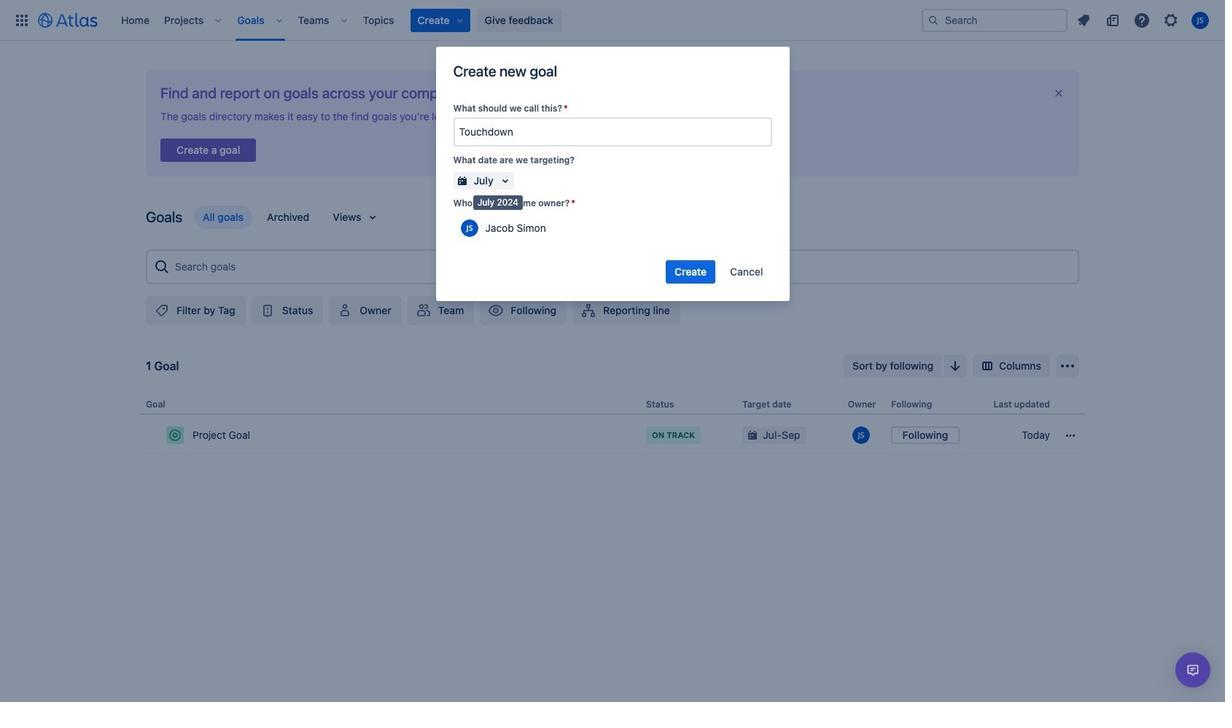 Task type: describe. For each thing, give the bounding box(es) containing it.
help image
[[1134, 11, 1151, 29]]

search image
[[928, 14, 940, 26]]

Search field
[[922, 8, 1068, 32]]

status image
[[259, 302, 276, 320]]

top element
[[9, 0, 922, 40]]

search goals image
[[153, 258, 171, 276]]



Task type: locate. For each thing, give the bounding box(es) containing it.
reverse sort order image
[[947, 357, 964, 375]]

tooltip
[[473, 196, 523, 210]]

None field
[[455, 119, 771, 145]]

label image
[[153, 302, 171, 320]]

close banner image
[[1053, 88, 1065, 99]]

following image
[[488, 302, 505, 320]]

Search goals field
[[171, 254, 1072, 280]]

banner
[[0, 0, 1226, 41]]



Task type: vqa. For each thing, say whether or not it's contained in the screenshot.
'tooltip'
yes



